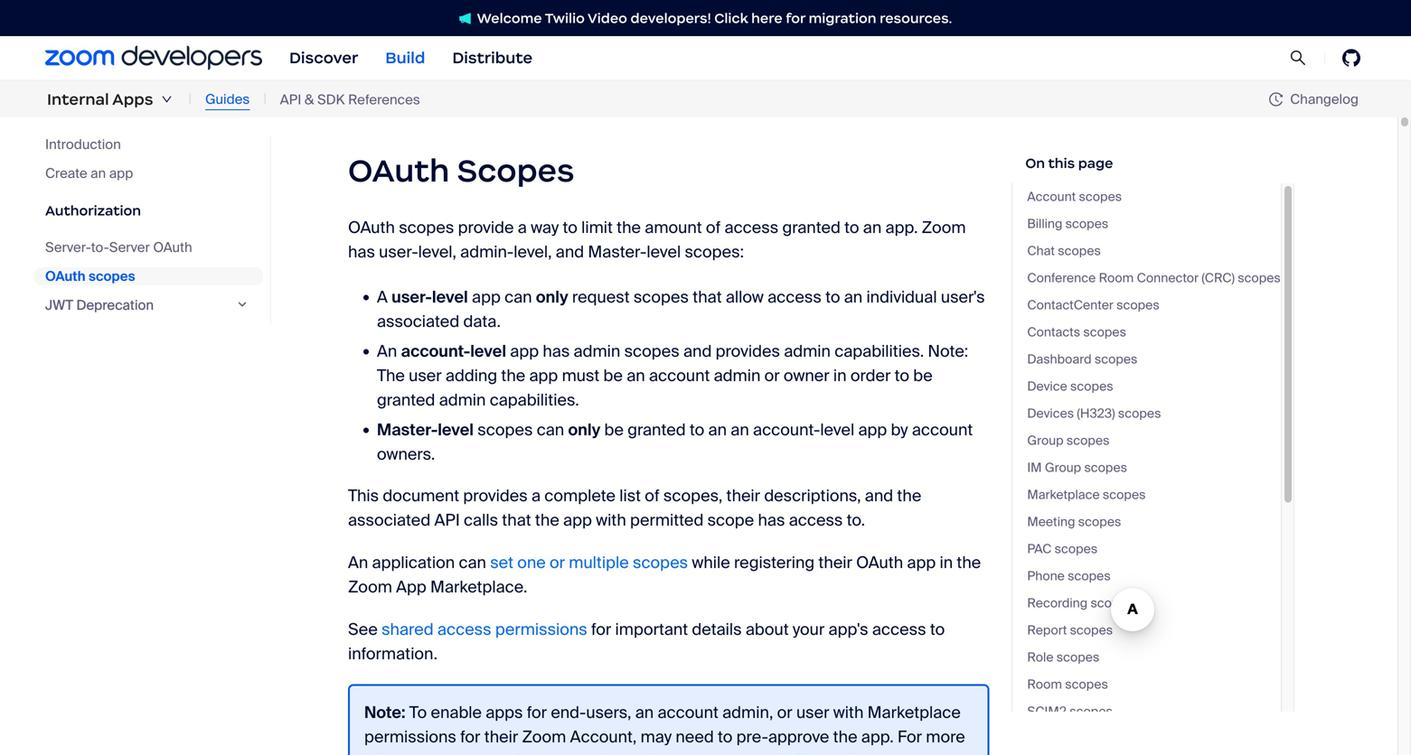 Task type: describe. For each thing, give the bounding box(es) containing it.
scopes for oauth scopes provide a way to limit the amount of access granted to an app. zoom has user-level, admin-level, and master-level scopes:
[[399, 217, 454, 238]]

registering
[[734, 553, 815, 573]]

app inside menu
[[109, 165, 133, 182]]

room inside 'link'
[[1099, 270, 1134, 287]]

access down marketplace.
[[437, 620, 491, 640]]

room scopes
[[1027, 677, 1108, 693]]

to inside request scopes that allow access to an individual user's associated data.
[[825, 287, 840, 308]]

devices (h323) scopes
[[1027, 405, 1161, 422]]

the down by
[[897, 486, 921, 507]]

account inside 'to enable apps for end-users, an account admin, or user with marketplace permissions for their zoom account, may need to pre-approve the app. for more information, refer to'
[[658, 703, 719, 724]]

page
[[1078, 155, 1113, 172]]

app has admin scopes and provides admin capabilities. note: the user adding the app must be an account admin or owner in order to be granted admin capabilities.
[[377, 341, 968, 411]]

oauth scopes
[[45, 268, 135, 285]]

scopes for request scopes that allow access to an individual user's associated data.
[[634, 287, 689, 308]]

0 horizontal spatial note:
[[364, 703, 405, 724]]

device scopes
[[1027, 378, 1113, 395]]

conference
[[1027, 270, 1096, 287]]

master- inside "oauth scopes provide a way to limit the amount of access granted to an app. zoom has user-level, admin-level, and master-level scopes:"
[[588, 242, 647, 263]]

scopes down device scopes link at the right
[[1118, 405, 1161, 422]]

users,
[[586, 703, 631, 724]]

dashboard scopes link
[[1027, 350, 1281, 370]]

group scopes
[[1027, 433, 1110, 449]]

1 vertical spatial room
[[1027, 677, 1062, 693]]

oauth right server
[[153, 239, 192, 256]]

access inside "oauth scopes provide a way to limit the amount of access granted to an app. zoom has user-level, admin-level, and master-level scopes:"
[[725, 217, 778, 238]]

an inside "oauth scopes provide a way to limit the amount of access granted to an app. zoom has user-level, admin-level, and master-level scopes:"
[[863, 217, 882, 238]]

scopes,
[[663, 486, 723, 507]]

&
[[305, 91, 314, 108]]

account
[[1027, 188, 1076, 205]]

account,
[[570, 727, 637, 748]]

for left end-
[[527, 703, 547, 724]]

dashboard scopes
[[1027, 351, 1138, 368]]

the down complete
[[535, 510, 559, 531]]

0 horizontal spatial can
[[459, 553, 486, 573]]

dashboard
[[1027, 351, 1092, 368]]

level inside "oauth scopes provide a way to limit the amount of access granted to an app. zoom has user-level, admin-level, and master-level scopes:"
[[647, 242, 681, 263]]

role
[[1027, 650, 1054, 666]]

while registering their oauth app in the zoom app marketplace.
[[348, 553, 981, 598]]

permitted
[[630, 510, 704, 531]]

an inside 'to enable apps for end-users, an account admin, or user with marketplace permissions for their zoom account, may need to pre-approve the app. for more information, refer to'
[[635, 703, 654, 724]]

report scopes link
[[1027, 621, 1281, 641]]

apps
[[112, 89, 153, 109]]

of inside "oauth scopes provide a way to limit the amount of access granted to an app. zoom has user-level, admin-level, and master-level scopes:"
[[706, 217, 721, 238]]

be granted to an an account-level app by account owners.
[[377, 420, 973, 465]]

details
[[692, 620, 742, 640]]

1 horizontal spatial marketplace
[[1027, 487, 1100, 504]]

has inside app has admin scopes and provides admin capabilities. note: the user adding the app must be an account admin or owner in order to be granted admin capabilities.
[[543, 341, 570, 362]]

create an app
[[45, 165, 133, 182]]

with inside "this document provides a complete list of scopes, their descriptions, and the associated api calls that the app with permitted scope has access to."
[[596, 510, 626, 531]]

level inside be granted to an an account-level app by account owners.
[[820, 420, 854, 441]]

role scopes link
[[1027, 648, 1281, 668]]

an for app has admin scopes and provides admin capabilities. note: the user adding the app must be an account admin or owner in order to be granted admin capabilities.
[[377, 341, 397, 362]]

provides inside "this document provides a complete list of scopes, their descriptions, and the associated api calls that the app with permitted scope has access to."
[[463, 486, 528, 507]]

welcome
[[477, 9, 542, 27]]

1 level, from the left
[[418, 242, 456, 263]]

developers!
[[631, 9, 711, 27]]

by
[[891, 420, 908, 441]]

owner
[[784, 366, 830, 386]]

permissions inside 'to enable apps for end-users, an account admin, or user with marketplace permissions for their zoom account, may need to pre-approve the app. for more information, refer to'
[[364, 727, 456, 748]]

see
[[348, 620, 378, 640]]

1 vertical spatial master-
[[377, 420, 438, 441]]

1 vertical spatial can
[[537, 420, 564, 441]]

while
[[692, 553, 730, 573]]

has inside "oauth scopes provide a way to limit the amount of access granted to an app. zoom has user-level, admin-level, and master-level scopes:"
[[348, 242, 375, 263]]

scim2 scopes link
[[1027, 702, 1281, 722]]

that inside "this document provides a complete list of scopes, their descriptions, and the associated api calls that the app with permitted scope has access to."
[[502, 510, 531, 531]]

individual
[[866, 287, 937, 308]]

to inside be granted to an an account-level app by account owners.
[[690, 420, 704, 441]]

devices (h323) scopes link
[[1027, 404, 1281, 424]]

sdk
[[317, 91, 345, 108]]

scopes for meeting scopes
[[1078, 514, 1121, 531]]

0 horizontal spatial capabilities.
[[490, 390, 579, 411]]

app inside "this document provides a complete list of scopes, their descriptions, and the associated api calls that the app with permitted scope has access to."
[[563, 510, 592, 531]]

click
[[714, 9, 748, 27]]

account scopes link
[[1027, 187, 1281, 207]]

an account-level
[[377, 341, 506, 362]]

see shared access permissions
[[348, 620, 587, 640]]

scopes for pac scopes
[[1055, 541, 1098, 558]]

for important details about your app's access to information.
[[348, 620, 945, 665]]

with inside 'to enable apps for end-users, an account admin, or user with marketplace permissions for their zoom account, may need to pre-approve the app. for more information, refer to'
[[833, 703, 864, 724]]

in inside app has admin scopes and provides admin capabilities. note: the user adding the app must be an account admin or owner in order to be granted admin capabilities.
[[833, 366, 847, 386]]

a user-level app can only
[[377, 287, 568, 308]]

marketplace scopes
[[1027, 487, 1146, 504]]

twilio
[[545, 9, 585, 27]]

set one or multiple scopes link
[[490, 553, 688, 573]]

shared access permissions link
[[382, 620, 587, 640]]

their inside 'to enable apps for end-users, an account admin, or user with marketplace permissions for their zoom account, may need to pre-approve the app. for more information, refer to'
[[484, 727, 518, 748]]

request scopes that allow access to an individual user's associated data.
[[377, 287, 985, 332]]

account inside be granted to an an account-level app by account owners.
[[912, 420, 973, 441]]

1 vertical spatial or
[[550, 553, 565, 573]]

admin-
[[460, 242, 514, 263]]

or inside 'to enable apps for end-users, an account admin, or user with marketplace permissions for their zoom account, may need to pre-approve the app. for more information, refer to'
[[777, 703, 793, 724]]

scope
[[707, 510, 754, 531]]

guides link
[[205, 89, 250, 110]]

1 horizontal spatial capabilities.
[[835, 341, 924, 362]]

apps
[[486, 703, 523, 724]]

references
[[348, 91, 420, 108]]

information,
[[364, 752, 454, 756]]

be right order
[[913, 366, 933, 386]]

scopes for chat scopes
[[1058, 243, 1101, 259]]

scopes for recording scopes
[[1091, 595, 1134, 612]]

role scopes
[[1027, 650, 1100, 666]]

group inside "link"
[[1045, 460, 1081, 476]]

server
[[109, 239, 150, 256]]

calls
[[464, 510, 498, 531]]

application
[[372, 553, 455, 573]]

report scopes
[[1027, 622, 1113, 639]]

scopes for oauth scopes
[[89, 268, 135, 285]]

end-
[[551, 703, 586, 724]]

devices
[[1027, 405, 1074, 422]]

admin up owner
[[784, 341, 831, 362]]

app inside be granted to an an account-level app by account owners.
[[858, 420, 887, 441]]

your
[[793, 620, 825, 640]]

device
[[1027, 378, 1067, 395]]

0 horizontal spatial account-
[[401, 341, 470, 362]]

that inside request scopes that allow access to an individual user's associated data.
[[693, 287, 722, 308]]

shared
[[382, 620, 434, 640]]

to.
[[847, 510, 865, 531]]

owners.
[[377, 444, 435, 465]]

app inside while registering their oauth app in the zoom app marketplace.
[[907, 553, 936, 573]]

to enable apps for end-users, an account admin, or user with marketplace permissions for their zoom account, may need to pre-approve the app. for more information, refer to
[[364, 703, 965, 756]]

down image
[[161, 94, 172, 105]]

group scopes link
[[1027, 431, 1281, 451]]

zoom developer logo image
[[45, 45, 262, 70]]

introduction
[[45, 136, 121, 153]]

billing scopes link
[[1027, 214, 1281, 234]]

for
[[898, 727, 922, 748]]

scopes for scim2 scopes
[[1070, 704, 1113, 720]]

0 vertical spatial permissions
[[495, 620, 587, 640]]

1 vertical spatial user-
[[392, 287, 432, 308]]

phone scopes link
[[1027, 567, 1281, 587]]

im
[[1027, 460, 1042, 476]]

the inside while registering their oauth app in the zoom app marketplace.
[[957, 553, 981, 573]]

(h323)
[[1077, 405, 1115, 422]]

refer
[[458, 752, 493, 756]]

level up adding
[[470, 341, 506, 362]]

admin down adding
[[439, 390, 486, 411]]

user- inside "oauth scopes provide a way to limit the amount of access granted to an app. zoom has user-level, admin-level, and master-level scopes:"
[[379, 242, 418, 263]]

scopes up marketplace scopes
[[1084, 460, 1127, 476]]

approve
[[768, 727, 829, 748]]

scopes for marketplace scopes
[[1103, 487, 1146, 504]]

enable
[[431, 703, 482, 724]]



Task type: vqa. For each thing, say whether or not it's contained in the screenshot.
the Zoom Phone API
no



Task type: locate. For each thing, give the bounding box(es) containing it.
2 vertical spatial and
[[865, 486, 893, 507]]

0 vertical spatial group
[[1027, 433, 1064, 449]]

user- up a
[[379, 242, 418, 263]]

level, left admin-
[[418, 242, 456, 263]]

access down descriptions,
[[789, 510, 843, 531]]

complete
[[544, 486, 616, 507]]

provides down allow in the right of the page
[[716, 341, 780, 362]]

1 horizontal spatial an
[[377, 341, 397, 362]]

1 vertical spatial granted
[[377, 390, 435, 411]]

app. up individual on the top right of page
[[885, 217, 918, 238]]

scopes for group scopes
[[1067, 433, 1110, 449]]

this document provides a complete list of scopes, their descriptions, and the associated api calls that the app with permitted scope has access to.
[[348, 486, 921, 531]]

to-
[[91, 239, 109, 256]]

user for adding
[[409, 366, 442, 386]]

provides inside app has admin scopes and provides admin capabilities. note: the user adding the app must be an account admin or owner in order to be granted admin capabilities.
[[716, 341, 780, 362]]

zoom left app
[[348, 577, 392, 598]]

1 horizontal spatial a
[[532, 486, 541, 507]]

of right list
[[645, 486, 660, 507]]

scopes for contacts scopes
[[1083, 324, 1126, 341]]

the right adding
[[501, 366, 525, 386]]

and up to.
[[865, 486, 893, 507]]

0 horizontal spatial permissions
[[364, 727, 456, 748]]

oauth for oauth scopes
[[45, 268, 86, 285]]

2 vertical spatial has
[[758, 510, 785, 531]]

1 vertical spatial api
[[434, 510, 460, 531]]

an for while registering their oauth app in the zoom app marketplace.
[[348, 553, 368, 573]]

and inside "oauth scopes provide a way to limit the amount of access granted to an app. zoom has user-level, admin-level, and master-level scopes:"
[[556, 242, 584, 263]]

oauth scopes provide a way to limit the amount of access granted to an app. zoom has user-level, admin-level, and master-level scopes:
[[348, 217, 966, 263]]

be right must
[[603, 366, 623, 386]]

access inside for important details about your app's access to information.
[[872, 620, 926, 640]]

0 horizontal spatial zoom
[[348, 577, 392, 598]]

or up approve
[[777, 703, 793, 724]]

a for provide
[[518, 217, 527, 238]]

associated inside request scopes that allow access to an individual user's associated data.
[[377, 311, 459, 332]]

level up data.
[[432, 287, 468, 308]]

device scopes link
[[1027, 377, 1281, 397]]

must
[[562, 366, 600, 386]]

capabilities.
[[835, 341, 924, 362], [490, 390, 579, 411]]

access right allow in the right of the page
[[768, 287, 822, 308]]

their down to.
[[818, 553, 852, 573]]

0 horizontal spatial a
[[518, 217, 527, 238]]

1 horizontal spatial master-
[[588, 242, 647, 263]]

scopes up deprecation
[[89, 268, 135, 285]]

user inside app has admin scopes and provides admin capabilities. note: the user adding the app must be an account admin or owner in order to be granted admin capabilities.
[[409, 366, 442, 386]]

changelog
[[1290, 90, 1359, 108]]

admin up must
[[574, 341, 620, 362]]

adding
[[446, 366, 497, 386]]

1 horizontal spatial and
[[683, 341, 712, 362]]

admin,
[[722, 703, 773, 724]]

1 vertical spatial account-
[[753, 420, 820, 441]]

1 vertical spatial only
[[568, 420, 600, 441]]

allow
[[726, 287, 764, 308]]

an application can set one or multiple scopes
[[348, 553, 688, 573]]

2 vertical spatial can
[[459, 553, 486, 573]]

0 vertical spatial zoom
[[922, 217, 966, 238]]

granted inside be granted to an an account-level app by account owners.
[[628, 420, 686, 441]]

1 vertical spatial has
[[543, 341, 570, 362]]

user up approve
[[796, 703, 829, 724]]

or right one
[[550, 553, 565, 573]]

1 vertical spatial zoom
[[348, 577, 392, 598]]

this
[[1048, 155, 1075, 172]]

scopes down im group scopes "link"
[[1103, 487, 1146, 504]]

capabilities. down must
[[490, 390, 579, 411]]

user down an account-level
[[409, 366, 442, 386]]

the
[[377, 366, 405, 386]]

scopes for device scopes
[[1070, 378, 1113, 395]]

0 vertical spatial note:
[[928, 341, 968, 362]]

app. inside "oauth scopes provide a way to limit the amount of access granted to an app. zoom has user-level, admin-level, and master-level scopes:"
[[885, 217, 918, 238]]

scopes down room scopes
[[1070, 704, 1113, 720]]

welcome twilio video developers! click here for migration resources. link
[[441, 9, 970, 28]]

for inside for important details about your app's access to information.
[[591, 620, 611, 640]]

0 horizontal spatial has
[[348, 242, 375, 263]]

user inside 'to enable apps for end-users, an account admin, or user with marketplace permissions for their zoom account, may need to pre-approve the app. for more information, refer to'
[[796, 703, 829, 724]]

github image
[[1342, 49, 1360, 67], [1342, 49, 1360, 67]]

oauth for oauth scopes
[[348, 151, 450, 190]]

level
[[647, 242, 681, 263], [432, 287, 468, 308], [470, 341, 506, 362], [438, 420, 474, 441], [820, 420, 854, 441]]

0 vertical spatial and
[[556, 242, 584, 263]]

0 vertical spatial granted
[[782, 217, 841, 238]]

1 horizontal spatial zoom
[[522, 727, 566, 748]]

1 horizontal spatial permissions
[[495, 620, 587, 640]]

account- down owner
[[753, 420, 820, 441]]

history image
[[1269, 92, 1290, 107], [1269, 92, 1283, 107]]

1 vertical spatial provides
[[463, 486, 528, 507]]

0 vertical spatial api
[[280, 91, 301, 108]]

scopes up the recording scopes
[[1068, 568, 1111, 585]]

0 vertical spatial or
[[764, 366, 780, 386]]

1 vertical spatial a
[[532, 486, 541, 507]]

for up refer
[[460, 727, 480, 748]]

0 vertical spatial account
[[649, 366, 710, 386]]

1 horizontal spatial with
[[833, 703, 864, 724]]

0 horizontal spatial their
[[484, 727, 518, 748]]

scopes inside menu
[[89, 268, 135, 285]]

0 horizontal spatial an
[[348, 553, 368, 573]]

level down amount
[[647, 242, 681, 263]]

master- down limit
[[588, 242, 647, 263]]

(crc)
[[1202, 270, 1235, 287]]

list
[[619, 486, 641, 507]]

scopes left provide
[[399, 217, 454, 238]]

scopes inside "oauth scopes provide a way to limit the amount of access granted to an app. zoom has user-level, admin-level, and master-level scopes:"
[[399, 217, 454, 238]]

contactcenter scopes
[[1027, 297, 1160, 314]]

api
[[280, 91, 301, 108], [434, 510, 460, 531]]

scopes down "conference room connector (crc) scopes" 'link'
[[1117, 297, 1160, 314]]

zoom inside "oauth scopes provide a way to limit the amount of access granted to an app. zoom has user-level, admin-level, and master-level scopes:"
[[922, 217, 966, 238]]

chat scopes link
[[1027, 241, 1281, 261]]

migration
[[809, 9, 876, 27]]

conference room connector (crc) scopes
[[1027, 270, 1281, 287]]

1 horizontal spatial can
[[504, 287, 532, 308]]

account- inside be granted to an an account-level app by account owners.
[[753, 420, 820, 441]]

note: inside app has admin scopes and provides admin capabilities. note: the user adding the app must be an account admin or owner in order to be granted admin capabilities.
[[928, 341, 968, 362]]

2 horizontal spatial and
[[865, 486, 893, 507]]

marketplace up for
[[867, 703, 961, 724]]

2 vertical spatial zoom
[[522, 727, 566, 748]]

1 vertical spatial user
[[796, 703, 829, 724]]

access inside request scopes that allow access to an individual user's associated data.
[[768, 287, 822, 308]]

0 vertical spatial associated
[[377, 311, 459, 332]]

to
[[409, 703, 427, 724]]

the left pac
[[957, 553, 981, 573]]

menu
[[34, 136, 271, 325]]

1 vertical spatial an
[[348, 553, 368, 573]]

1 vertical spatial in
[[940, 553, 953, 573]]

granted
[[782, 217, 841, 238], [377, 390, 435, 411], [628, 420, 686, 441]]

set
[[490, 553, 513, 573]]

here
[[751, 9, 783, 27]]

scopes for report scopes
[[1070, 622, 1113, 639]]

user-
[[379, 242, 418, 263], [392, 287, 432, 308]]

of
[[706, 217, 721, 238], [645, 486, 660, 507]]

scopes down account scopes
[[1065, 216, 1108, 232]]

permissions down one
[[495, 620, 587, 640]]

scim2
[[1027, 704, 1067, 720]]

2 level, from the left
[[514, 242, 552, 263]]

note: down user's
[[928, 341, 968, 362]]

scopes down meeting scopes
[[1055, 541, 1098, 558]]

scopes for account scopes
[[1079, 188, 1122, 205]]

scopes inside app has admin scopes and provides admin capabilities. note: the user adding the app must be an account admin or owner in order to be granted admin capabilities.
[[624, 341, 680, 362]]

scopes for role scopes
[[1057, 650, 1100, 666]]

0 vertical spatial a
[[518, 217, 527, 238]]

2 horizontal spatial zoom
[[922, 217, 966, 238]]

with down app's
[[833, 703, 864, 724]]

zoom down end-
[[522, 727, 566, 748]]

this
[[348, 486, 379, 507]]

create
[[45, 165, 87, 182]]

1 vertical spatial marketplace
[[867, 703, 961, 724]]

0 vertical spatial account-
[[401, 341, 470, 362]]

limit
[[581, 217, 613, 238]]

and inside app has admin scopes and provides admin capabilities. note: the user adding the app must be an account admin or owner in order to be granted admin capabilities.
[[683, 341, 712, 362]]

1 vertical spatial capabilities.
[[490, 390, 579, 411]]

recording scopes link
[[1027, 594, 1281, 614]]

phone
[[1027, 568, 1065, 585]]

scopes down page at right top
[[1079, 188, 1122, 205]]

master- up owners.
[[377, 420, 438, 441]]

0 vertical spatial only
[[536, 287, 568, 308]]

master-
[[588, 242, 647, 263], [377, 420, 438, 441]]

the right approve
[[833, 727, 857, 748]]

0 horizontal spatial in
[[833, 366, 847, 386]]

pac scopes
[[1027, 541, 1098, 558]]

app. inside 'to enable apps for end-users, an account admin, or user with marketplace permissions for their zoom account, may need to pre-approve the app. for more information, refer to'
[[861, 727, 894, 748]]

note:
[[928, 341, 968, 362], [364, 703, 405, 724]]

for right here
[[786, 9, 805, 27]]

provide
[[458, 217, 514, 238]]

0 vertical spatial in
[[833, 366, 847, 386]]

1 horizontal spatial their
[[726, 486, 760, 507]]

2 horizontal spatial their
[[818, 553, 852, 573]]

of up scopes:
[[706, 217, 721, 238]]

marketplace inside 'to enable apps for end-users, an account admin, or user with marketplace permissions for their zoom account, may need to pre-approve the app. for more information, refer to'
[[867, 703, 961, 724]]

2 horizontal spatial can
[[537, 420, 564, 441]]

api left calls
[[434, 510, 460, 531]]

on this page
[[1025, 155, 1113, 172]]

0 vertical spatial provides
[[716, 341, 780, 362]]

a for provides
[[532, 486, 541, 507]]

document
[[383, 486, 459, 507]]

scopes up scim2 scopes
[[1065, 677, 1108, 693]]

0 horizontal spatial that
[[502, 510, 531, 531]]

app
[[396, 577, 426, 598]]

admin left owner
[[714, 366, 761, 386]]

server-to-server oauth
[[45, 239, 192, 256]]

that right calls
[[502, 510, 531, 531]]

and inside "this document provides a complete list of scopes, their descriptions, and the associated api calls that the app with permitted scope has access to."
[[865, 486, 893, 507]]

1 horizontal spatial granted
[[628, 420, 686, 441]]

access right app's
[[872, 620, 926, 640]]

user
[[409, 366, 442, 386], [796, 703, 829, 724]]

that
[[693, 287, 722, 308], [502, 510, 531, 531]]

jwt
[[45, 297, 73, 314]]

oauth inside "oauth scopes provide a way to limit the amount of access granted to an app. zoom has user-level, admin-level, and master-level scopes:"
[[348, 217, 395, 238]]

scopes for contactcenter scopes
[[1117, 297, 1160, 314]]

access up scopes:
[[725, 217, 778, 238]]

important
[[615, 620, 688, 640]]

0 horizontal spatial and
[[556, 242, 584, 263]]

provides
[[716, 341, 780, 362], [463, 486, 528, 507]]

1 horizontal spatial provides
[[716, 341, 780, 362]]

1 vertical spatial and
[[683, 341, 712, 362]]

an inside request scopes that allow access to an individual user's associated data.
[[844, 287, 863, 308]]

or left owner
[[764, 366, 780, 386]]

zoom inside while registering their oauth app in the zoom app marketplace.
[[348, 577, 392, 598]]

0 vertical spatial their
[[726, 486, 760, 507]]

group down devices
[[1027, 433, 1064, 449]]

chat scopes
[[1027, 243, 1101, 259]]

internal
[[47, 89, 109, 109]]

permissions up information,
[[364, 727, 456, 748]]

0 horizontal spatial level,
[[418, 242, 456, 263]]

one
[[517, 553, 546, 573]]

associated inside "this document provides a complete list of scopes, their descriptions, and the associated api calls that the app with permitted scope has access to."
[[348, 510, 430, 531]]

scopes for room scopes
[[1065, 677, 1108, 693]]

connector
[[1137, 270, 1199, 287]]

0 horizontal spatial of
[[645, 486, 660, 507]]

scopes for phone scopes
[[1068, 568, 1111, 585]]

and
[[556, 242, 584, 263], [683, 341, 712, 362], [865, 486, 893, 507]]

api inside "this document provides a complete list of scopes, their descriptions, and the associated api calls that the app with permitted scope has access to."
[[434, 510, 460, 531]]

room
[[1099, 270, 1134, 287], [1027, 677, 1062, 693]]

meeting scopes link
[[1027, 513, 1281, 532]]

an inside menu
[[91, 165, 106, 182]]

their down apps
[[484, 727, 518, 748]]

marketplace.
[[430, 577, 527, 598]]

zoom inside 'to enable apps for end-users, an account admin, or user with marketplace permissions for their zoom account, may need to pre-approve the app. for more information, refer to'
[[522, 727, 566, 748]]

access inside "this document provides a complete list of scopes, their descriptions, and the associated api calls that the app with permitted scope has access to."
[[789, 510, 843, 531]]

has inside "this document provides a complete list of scopes, their descriptions, and the associated api calls that the app with permitted scope has access to."
[[758, 510, 785, 531]]

guides
[[205, 90, 250, 108]]

2 horizontal spatial has
[[758, 510, 785, 531]]

oauth up a
[[348, 217, 395, 238]]

account right by
[[912, 420, 973, 441]]

can up marketplace.
[[459, 553, 486, 573]]

1 vertical spatial note:
[[364, 703, 405, 724]]

account down request scopes that allow access to an individual user's associated data.
[[649, 366, 710, 386]]

scopes down contactcenter scopes
[[1083, 324, 1126, 341]]

scopes down adding
[[478, 420, 533, 441]]

1 horizontal spatial in
[[940, 553, 953, 573]]

and down way on the top
[[556, 242, 584, 263]]

with down list
[[596, 510, 626, 531]]

0 horizontal spatial master-
[[377, 420, 438, 441]]

0 vertical spatial capabilities.
[[835, 341, 924, 362]]

granted inside "oauth scopes provide a way to limit the amount of access granted to an app. zoom has user-level, admin-level, and master-level scopes:"
[[782, 217, 841, 238]]

2 vertical spatial or
[[777, 703, 793, 724]]

can down must
[[537, 420, 564, 441]]

the inside app has admin scopes and provides admin capabilities. note: the user adding the app must be an account admin or owner in order to be granted admin capabilities.
[[501, 366, 525, 386]]

1 vertical spatial of
[[645, 486, 660, 507]]

to inside app has admin scopes and provides admin capabilities. note: the user adding the app must be an account admin or owner in order to be granted admin capabilities.
[[895, 366, 909, 386]]

an up the the
[[377, 341, 397, 362]]

0 vertical spatial marketplace
[[1027, 487, 1100, 504]]

search image
[[1290, 50, 1306, 66], [1290, 50, 1306, 66]]

request
[[572, 287, 630, 308]]

and down request scopes that allow access to an individual user's associated data.
[[683, 341, 712, 362]]

the inside "oauth scopes provide a way to limit the amount of access granted to an app. zoom has user-level, admin-level, and master-level scopes:"
[[617, 217, 641, 238]]

0 vertical spatial with
[[596, 510, 626, 531]]

a
[[377, 287, 388, 308]]

1 horizontal spatial has
[[543, 341, 570, 362]]

billing
[[1027, 216, 1062, 232]]

or inside app has admin scopes and provides admin capabilities. note: the user adding the app must be an account admin or owner in order to be granted admin capabilities.
[[764, 366, 780, 386]]

0 vertical spatial can
[[504, 287, 532, 308]]

oauth inside while registering their oauth app in the zoom app marketplace.
[[856, 553, 903, 573]]

1 horizontal spatial account-
[[753, 420, 820, 441]]

user for with
[[796, 703, 829, 724]]

scopes for dashboard scopes
[[1095, 351, 1138, 368]]

1 vertical spatial their
[[818, 553, 852, 573]]

1 horizontal spatial level,
[[514, 242, 552, 263]]

zoom up user's
[[922, 217, 966, 238]]

a inside "this document provides a complete list of scopes, their descriptions, and the associated api calls that the app with permitted scope has access to."
[[532, 486, 541, 507]]

0 vertical spatial app.
[[885, 217, 918, 238]]

to inside for important details about your app's access to information.
[[930, 620, 945, 640]]

2 vertical spatial their
[[484, 727, 518, 748]]

jwt deprecation
[[45, 297, 154, 314]]

resources.
[[880, 9, 952, 27]]

scopes down devices (h323) scopes at bottom
[[1067, 433, 1110, 449]]

note: left to
[[364, 703, 405, 724]]

the inside 'to enable apps for end-users, an account admin, or user with marketplace permissions for their zoom account, may need to pre-approve the app. for more information, refer to'
[[833, 727, 857, 748]]

0 vertical spatial user
[[409, 366, 442, 386]]

a inside "oauth scopes provide a way to limit the amount of access granted to an app. zoom has user-level, admin-level, and master-level scopes:"
[[518, 217, 527, 238]]

scopes right (crc)
[[1238, 270, 1281, 287]]

of inside "this document provides a complete list of scopes, their descriptions, and the associated api calls that the app with permitted scope has access to."
[[645, 486, 660, 507]]

scopes
[[457, 151, 574, 190]]

their
[[726, 486, 760, 507], [818, 553, 852, 573], [484, 727, 518, 748]]

deprecation
[[76, 297, 154, 314]]

menu containing introduction
[[34, 136, 271, 325]]

0 horizontal spatial api
[[280, 91, 301, 108]]

level, down way on the top
[[514, 242, 552, 263]]

oauth down to.
[[856, 553, 903, 573]]

0 vertical spatial that
[[693, 287, 722, 308]]

scopes down "oauth scopes provide a way to limit the amount of access granted to an app. zoom has user-level, admin-level, and master-level scopes:"
[[634, 287, 689, 308]]

scopes down contacts scopes link
[[1095, 351, 1138, 368]]

has
[[348, 242, 375, 263], [543, 341, 570, 362], [758, 510, 785, 531]]

their up scope
[[726, 486, 760, 507]]

account up the "need"
[[658, 703, 719, 724]]

scopes down the recording scopes
[[1070, 622, 1113, 639]]

associated down the this
[[348, 510, 430, 531]]

be inside be granted to an an account-level app by account owners.
[[604, 420, 624, 441]]

oauth for oauth scopes provide a way to limit the amount of access granted to an app. zoom has user-level, admin-level, and master-level scopes:
[[348, 217, 395, 238]]

0 vertical spatial has
[[348, 242, 375, 263]]

in inside while registering their oauth app in the zoom app marketplace.
[[940, 553, 953, 573]]

1 horizontal spatial api
[[434, 510, 460, 531]]

the right limit
[[617, 217, 641, 238]]

1 vertical spatial app.
[[861, 727, 894, 748]]

2 horizontal spatial granted
[[782, 217, 841, 238]]

scopes down permitted at the bottom of page
[[633, 553, 688, 573]]

scopes down marketplace scopes
[[1078, 514, 1121, 531]]

level left by
[[820, 420, 854, 441]]

granted inside app has admin scopes and provides admin capabilities. note: the user adding the app must be an account admin or owner in order to be granted admin capabilities.
[[377, 390, 435, 411]]

scopes down report scopes
[[1057, 650, 1100, 666]]

changelog link
[[1269, 90, 1359, 108]]

an inside app has admin scopes and provides admin capabilities. note: the user adding the app must be an account admin or owner in order to be granted admin capabilities.
[[627, 366, 645, 386]]

1 vertical spatial with
[[833, 703, 864, 724]]

scopes down request scopes that allow access to an individual user's associated data.
[[624, 341, 680, 362]]

api & sdk references
[[280, 91, 420, 108]]

a left way on the top
[[518, 217, 527, 238]]

1 horizontal spatial of
[[706, 217, 721, 238]]

1 horizontal spatial room
[[1099, 270, 1134, 287]]

user- right a
[[392, 287, 432, 308]]

pac
[[1027, 541, 1052, 558]]

oauth down the references
[[348, 151, 450, 190]]

that left allow in the right of the page
[[693, 287, 722, 308]]

app
[[109, 165, 133, 182], [472, 287, 501, 308], [510, 341, 539, 362], [529, 366, 558, 386], [858, 420, 887, 441], [563, 510, 592, 531], [907, 553, 936, 573]]

their inside "this document provides a complete list of scopes, their descriptions, and the associated api calls that the app with permitted scope has access to."
[[726, 486, 760, 507]]

amount
[[645, 217, 702, 238]]

can down admin-
[[504, 287, 532, 308]]

scopes for billing scopes
[[1065, 216, 1108, 232]]

0 vertical spatial user-
[[379, 242, 418, 263]]

level down adding
[[438, 420, 474, 441]]

notification image
[[459, 12, 477, 25], [459, 12, 472, 25]]

their inside while registering their oauth app in the zoom app marketplace.
[[818, 553, 852, 573]]

pre-
[[736, 727, 768, 748]]

provides up calls
[[463, 486, 528, 507]]

0 horizontal spatial room
[[1027, 677, 1062, 693]]

scopes
[[1079, 188, 1122, 205], [1065, 216, 1108, 232], [399, 217, 454, 238], [1058, 243, 1101, 259], [89, 268, 135, 285], [1238, 270, 1281, 287], [634, 287, 689, 308], [1117, 297, 1160, 314], [1083, 324, 1126, 341], [624, 341, 680, 362], [1095, 351, 1138, 368], [1070, 378, 1113, 395], [1118, 405, 1161, 422], [478, 420, 533, 441], [1067, 433, 1110, 449], [1084, 460, 1127, 476], [1103, 487, 1146, 504], [1078, 514, 1121, 531], [1055, 541, 1098, 558], [633, 553, 688, 573], [1068, 568, 1111, 585], [1091, 595, 1134, 612], [1070, 622, 1113, 639], [1057, 650, 1100, 666], [1065, 677, 1108, 693], [1070, 704, 1113, 720]]

scopes down phone scopes link
[[1091, 595, 1134, 612]]

internal apps
[[47, 89, 153, 109]]

oauth scopes
[[348, 151, 574, 190]]

0 vertical spatial master-
[[588, 242, 647, 263]]

marketplace up meeting scopes
[[1027, 487, 1100, 504]]

account inside app has admin scopes and provides admin capabilities. note: the user adding the app must be an account admin or owner in order to be granted admin capabilities.
[[649, 366, 710, 386]]

account- up adding
[[401, 341, 470, 362]]

zoom
[[922, 217, 966, 238], [348, 577, 392, 598], [522, 727, 566, 748]]

scopes inside request scopes that allow access to an individual user's associated data.
[[634, 287, 689, 308]]

0 horizontal spatial provides
[[463, 486, 528, 507]]

marketplace scopes link
[[1027, 485, 1281, 505]]

0 horizontal spatial user
[[409, 366, 442, 386]]



